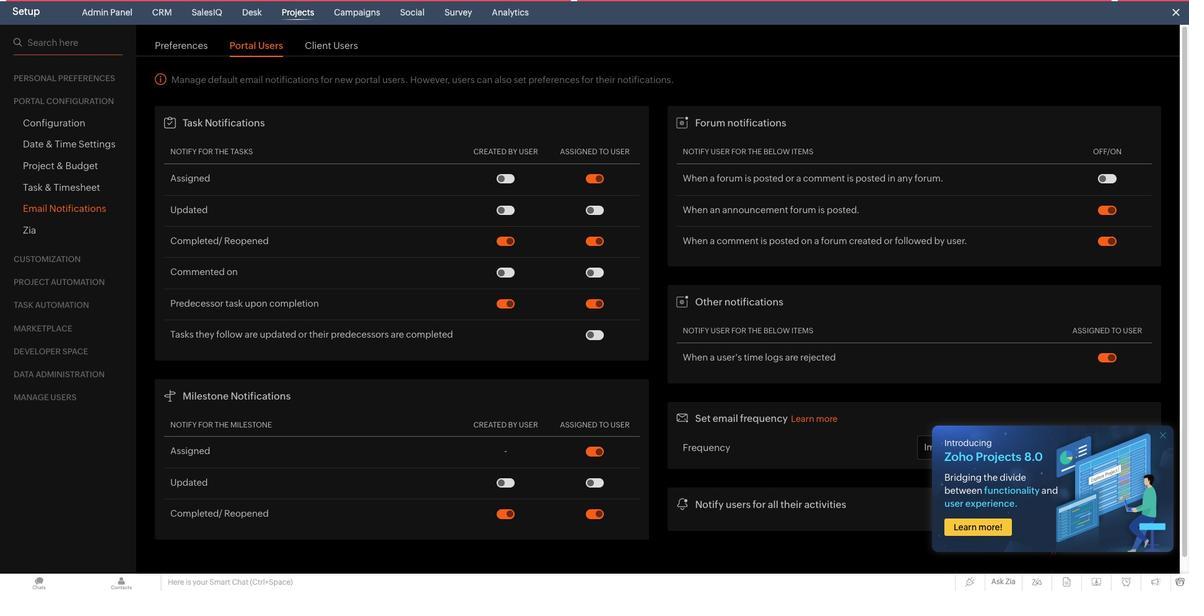 Task type: locate. For each thing, give the bounding box(es) containing it.
social
[[400, 7, 425, 17]]

projects link
[[277, 0, 319, 25]]

ask zia
[[992, 578, 1016, 586]]

admin panel link
[[77, 0, 137, 25]]

crm link
[[147, 0, 177, 25]]

admin panel
[[82, 7, 133, 17]]

social link
[[395, 0, 430, 25]]

campaigns
[[334, 7, 380, 17]]

chat
[[232, 578, 249, 587]]

desk
[[242, 7, 262, 17]]

chats image
[[0, 574, 78, 591]]



Task type: describe. For each thing, give the bounding box(es) containing it.
setup
[[12, 6, 40, 17]]

ask
[[992, 578, 1005, 586]]

here is your smart chat (ctrl+space)
[[168, 578, 293, 587]]

survey link
[[440, 0, 477, 25]]

salesiq
[[192, 7, 222, 17]]

analytics
[[492, 7, 529, 17]]

is
[[186, 578, 191, 587]]

salesiq link
[[187, 0, 227, 25]]

panel
[[110, 7, 133, 17]]

contacts image
[[82, 574, 161, 591]]

projects
[[282, 7, 314, 17]]

campaigns link
[[329, 0, 385, 25]]

your
[[193, 578, 208, 587]]

zia
[[1006, 578, 1016, 586]]

desk link
[[237, 0, 267, 25]]

survey
[[445, 7, 472, 17]]

smart
[[210, 578, 231, 587]]

crm
[[152, 7, 172, 17]]

analytics link
[[487, 0, 534, 25]]

(ctrl+space)
[[250, 578, 293, 587]]

here
[[168, 578, 184, 587]]

admin
[[82, 7, 109, 17]]



Task type: vqa. For each thing, say whether or not it's contained in the screenshot.
Reports Link
no



